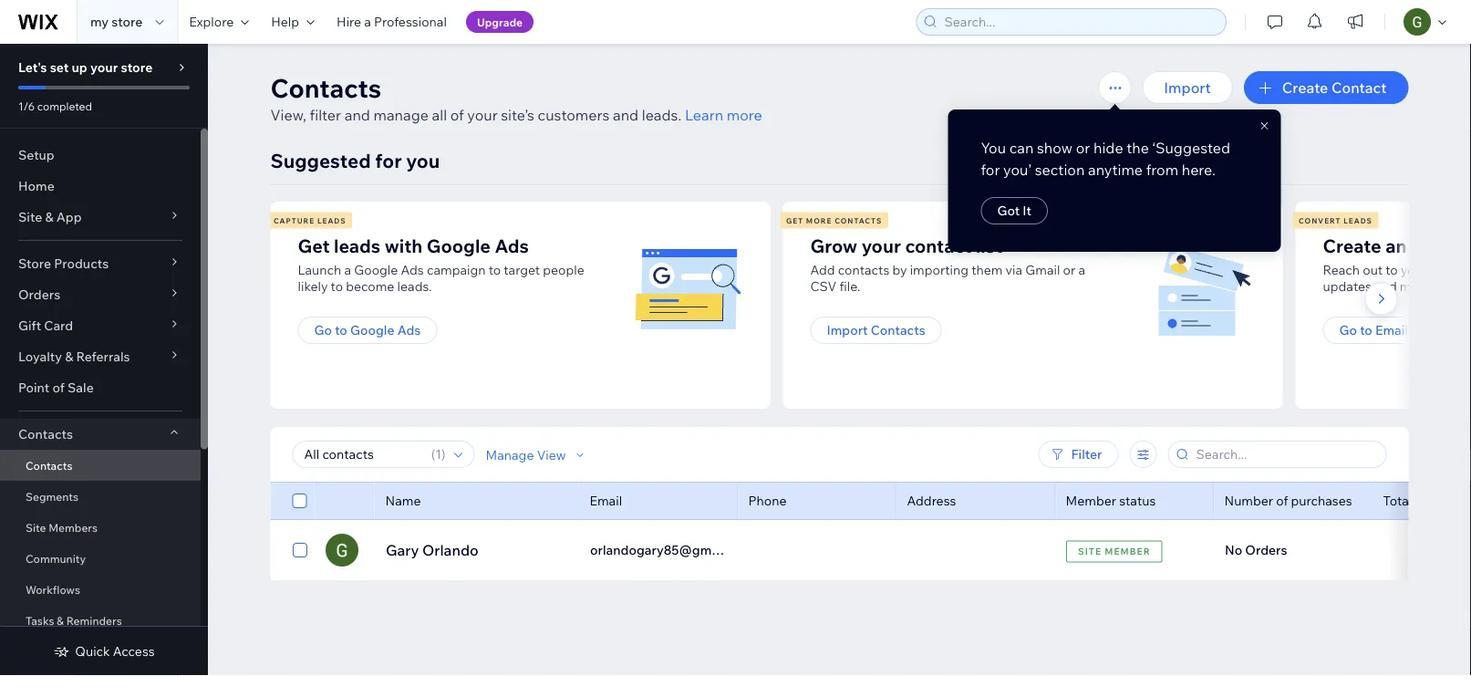 Task type: locate. For each thing, give the bounding box(es) containing it.
view down number of purchases at the right
[[1282, 541, 1316, 559]]

anytime
[[1088, 161, 1143, 179]]

0 vertical spatial search... field
[[939, 9, 1221, 35]]

name
[[386, 493, 421, 509]]

google inside button
[[350, 322, 395, 338]]

orders inside orders dropdown button
[[18, 287, 60, 302]]

1 vertical spatial view
[[1282, 541, 1316, 559]]

ads inside button
[[398, 322, 421, 338]]

your up contacts
[[862, 234, 901, 257]]

orlando
[[422, 541, 478, 559]]

referrals
[[76, 349, 130, 365]]

&
[[45, 209, 53, 225], [65, 349, 73, 365], [57, 614, 64, 627]]

1 horizontal spatial and
[[613, 106, 639, 124]]

member left status
[[1066, 493, 1117, 509]]

your inside the create an email c reach out to your subscri
[[1401, 262, 1428, 278]]

for down you
[[981, 161, 1000, 179]]

1 horizontal spatial email
[[1376, 322, 1409, 338]]

setup link
[[0, 140, 201, 171]]

and right customers
[[613, 106, 639, 124]]

of left sale
[[52, 380, 65, 396]]

your down an
[[1401, 262, 1428, 278]]

home
[[18, 178, 55, 194]]

of right all
[[451, 106, 464, 124]]

member
[[1066, 493, 1117, 509], [1105, 546, 1151, 557]]

0 vertical spatial or
[[1076, 139, 1091, 157]]

site down home
[[18, 209, 42, 225]]

gift card
[[18, 318, 73, 333]]

create
[[1283, 78, 1329, 97], [1323, 234, 1382, 257]]

a inside get leads with google ads launch a google ads campaign to target people likely to become leads.
[[344, 262, 351, 278]]

site inside popup button
[[18, 209, 42, 225]]

go down 'likely'
[[314, 322, 332, 338]]

1 horizontal spatial import
[[1165, 78, 1212, 97]]

site down member status
[[1078, 546, 1102, 557]]

let's
[[18, 59, 47, 75]]

grow
[[811, 234, 858, 257]]

2 go from the left
[[1340, 322, 1358, 338]]

home link
[[0, 171, 201, 202]]

more
[[806, 216, 832, 225]]

& right tasks
[[57, 614, 64, 627]]

them
[[972, 262, 1003, 278]]

amount
[[1416, 493, 1462, 509]]

1 go from the left
[[314, 322, 332, 338]]

a right hire
[[364, 14, 371, 30]]

view inside "popup button"
[[537, 446, 566, 462]]

hire a professional
[[337, 14, 447, 30]]

0 horizontal spatial leads.
[[397, 278, 432, 294]]

0 vertical spatial leads.
[[642, 106, 682, 124]]

to down launch in the left of the page
[[331, 278, 343, 294]]

view
[[537, 446, 566, 462], [1282, 541, 1316, 559]]

leads. down the "with"
[[397, 278, 432, 294]]

grow your contact list add contacts by importing them via gmail or a csv file.
[[811, 234, 1086, 294]]

0 vertical spatial orders
[[18, 287, 60, 302]]

view right manage
[[537, 446, 566, 462]]

1 vertical spatial import
[[827, 322, 868, 338]]

import down "file." on the right of the page
[[827, 322, 868, 338]]

0 vertical spatial &
[[45, 209, 53, 225]]

1/6 completed
[[18, 99, 92, 113]]

workflows
[[26, 583, 80, 596]]

get
[[787, 216, 804, 225]]

site down segments
[[26, 521, 46, 534]]

store products
[[18, 255, 109, 271]]

1 horizontal spatial for
[[981, 161, 1000, 179]]

2 vertical spatial ads
[[398, 322, 421, 338]]

2 vertical spatial &
[[57, 614, 64, 627]]

1 vertical spatial search... field
[[1191, 442, 1381, 467]]

contacts
[[835, 216, 883, 225]]

leads. left "learn"
[[642, 106, 682, 124]]

0 vertical spatial email
[[1376, 322, 1409, 338]]

go down reach
[[1340, 322, 1358, 338]]

'suggested
[[1153, 139, 1231, 157]]

importing
[[910, 262, 969, 278]]

quick access button
[[53, 643, 155, 660]]

professional
[[374, 14, 447, 30]]

ads up the target
[[495, 234, 529, 257]]

sale
[[68, 380, 94, 396]]

0 horizontal spatial import
[[827, 322, 868, 338]]

& for loyalty
[[65, 349, 73, 365]]

of inside point of sale link
[[52, 380, 65, 396]]

learn
[[685, 106, 724, 124]]

1 horizontal spatial orders
[[1245, 542, 1287, 558]]

capture
[[274, 216, 315, 225]]

1 leads from the left
[[317, 216, 346, 225]]

to right out
[[1386, 262, 1399, 278]]

for
[[375, 148, 402, 172], [981, 161, 1000, 179]]

tasks & reminders link
[[0, 605, 201, 636]]

you'
[[1004, 161, 1032, 179]]

2 horizontal spatial &
[[65, 349, 73, 365]]

your right up
[[90, 59, 118, 75]]

0 vertical spatial site
[[18, 209, 42, 225]]

for left you in the left of the page
[[375, 148, 402, 172]]

1 vertical spatial of
[[52, 380, 65, 396]]

or right gmail
[[1064, 262, 1076, 278]]

a down leads
[[344, 262, 351, 278]]

2 vertical spatial site
[[1078, 546, 1102, 557]]

your
[[90, 59, 118, 75], [467, 106, 498, 124], [862, 234, 901, 257], [1401, 262, 1428, 278]]

import
[[1165, 78, 1212, 97], [827, 322, 868, 338]]

reach
[[1323, 262, 1361, 278]]

your inside sidebar element
[[90, 59, 118, 75]]

None checkbox
[[292, 490, 307, 512], [292, 539, 307, 561], [292, 490, 307, 512], [292, 539, 307, 561]]

of for number of purchases
[[1277, 493, 1289, 509]]

workflows link
[[0, 574, 201, 605]]

1 vertical spatial store
[[121, 59, 153, 75]]

0 horizontal spatial view
[[537, 446, 566, 462]]

2 and from the left
[[613, 106, 639, 124]]

orders down store
[[18, 287, 60, 302]]

and right filter
[[345, 106, 370, 124]]

by
[[893, 262, 907, 278]]

create up reach
[[1323, 234, 1382, 257]]

of right "number"
[[1277, 493, 1289, 509]]

1 vertical spatial &
[[65, 349, 73, 365]]

store right "my"
[[112, 14, 143, 30]]

become
[[346, 278, 395, 294]]

google up become at the top left
[[354, 262, 398, 278]]

ads down get leads with google ads launch a google ads campaign to target people likely to become leads.
[[398, 322, 421, 338]]

site's
[[501, 106, 535, 124]]

Search... field
[[939, 9, 1221, 35], [1191, 442, 1381, 467]]

site for site member
[[1078, 546, 1102, 557]]

1 vertical spatial leads.
[[397, 278, 432, 294]]

0 horizontal spatial of
[[52, 380, 65, 396]]

1 horizontal spatial a
[[364, 14, 371, 30]]

tasks
[[26, 614, 54, 627]]

purchases
[[1292, 493, 1353, 509]]

email left "marketing"
[[1376, 322, 1409, 338]]

site members
[[26, 521, 98, 534]]

0 vertical spatial ads
[[495, 234, 529, 257]]

(
[[431, 446, 435, 462]]

create inside the create an email c reach out to your subscri
[[1323, 234, 1382, 257]]

contacts up segments
[[26, 459, 72, 472]]

got it button
[[981, 197, 1048, 224]]

email up the orlandogary85@gmail.com
[[590, 493, 622, 509]]

go to google ads
[[314, 322, 421, 338]]

contacts
[[271, 72, 382, 104], [871, 322, 926, 338], [18, 426, 73, 442], [26, 459, 72, 472]]

my
[[90, 14, 109, 30]]

0 vertical spatial import
[[1165, 78, 1212, 97]]

manage view button
[[486, 446, 588, 463]]

1/6
[[18, 99, 35, 113]]

google up 'campaign' at the top of the page
[[427, 234, 491, 257]]

leads for create
[[1344, 216, 1373, 225]]

import inside 'button'
[[1165, 78, 1212, 97]]

more
[[727, 106, 763, 124]]

0 vertical spatial view
[[537, 446, 566, 462]]

2 vertical spatial google
[[350, 322, 395, 338]]

0 horizontal spatial email
[[590, 493, 622, 509]]

launch
[[298, 262, 342, 278]]

member status
[[1066, 493, 1156, 509]]

1 horizontal spatial of
[[451, 106, 464, 124]]

community
[[26, 552, 86, 565]]

filter
[[310, 106, 341, 124]]

store down the my store
[[121, 59, 153, 75]]

import button
[[1143, 71, 1233, 104]]

leads up get
[[317, 216, 346, 225]]

1 vertical spatial email
[[590, 493, 622, 509]]

list containing get leads with google ads
[[268, 202, 1472, 409]]

1 horizontal spatial &
[[57, 614, 64, 627]]

2 vertical spatial of
[[1277, 493, 1289, 509]]

get leads with google ads launch a google ads campaign to target people likely to become leads.
[[298, 234, 585, 294]]

add
[[811, 262, 835, 278]]

sp
[[1464, 493, 1472, 509]]

your left site's
[[467, 106, 498, 124]]

contacts down point of sale
[[18, 426, 73, 442]]

create for an
[[1323, 234, 1382, 257]]

1 vertical spatial create
[[1323, 234, 1382, 257]]

create inside create contact button
[[1283, 78, 1329, 97]]

people
[[543, 262, 585, 278]]

community link
[[0, 543, 201, 574]]

0 horizontal spatial and
[[345, 106, 370, 124]]

an
[[1386, 234, 1407, 257]]

contacts up filter
[[271, 72, 382, 104]]

filter button
[[1039, 441, 1119, 468]]

leads right convert on the top of page
[[1344, 216, 1373, 225]]

or left hide
[[1076, 139, 1091, 157]]

2 horizontal spatial a
[[1079, 262, 1086, 278]]

1 horizontal spatial go
[[1340, 322, 1358, 338]]

0 horizontal spatial &
[[45, 209, 53, 225]]

1 horizontal spatial leads.
[[642, 106, 682, 124]]

0 vertical spatial of
[[451, 106, 464, 124]]

& right loyalty
[[65, 349, 73, 365]]

import inside button
[[827, 322, 868, 338]]

of for point of sale
[[52, 380, 65, 396]]

sidebar element
[[0, 44, 208, 676]]

gary orlando image
[[325, 534, 358, 567]]

1 vertical spatial site
[[26, 521, 46, 534]]

0 horizontal spatial a
[[344, 262, 351, 278]]

0 horizontal spatial go
[[314, 322, 332, 338]]

1 vertical spatial google
[[354, 262, 398, 278]]

explore
[[189, 14, 234, 30]]

)
[[442, 446, 446, 462]]

member down status
[[1105, 546, 1151, 557]]

& left app
[[45, 209, 53, 225]]

1 vertical spatial orders
[[1245, 542, 1287, 558]]

site for site & app
[[18, 209, 42, 225]]

google down become at the top left
[[350, 322, 395, 338]]

list
[[268, 202, 1472, 409]]

can
[[1010, 139, 1034, 157]]

here.
[[1182, 161, 1216, 179]]

contacts inside dropdown button
[[18, 426, 73, 442]]

gary orlando
[[386, 541, 478, 559]]

2 horizontal spatial of
[[1277, 493, 1289, 509]]

create contact button
[[1244, 71, 1409, 104]]

subscri
[[1431, 262, 1472, 278]]

ads
[[495, 234, 529, 257], [401, 262, 424, 278], [398, 322, 421, 338]]

leads
[[334, 234, 381, 257]]

address
[[907, 493, 957, 509]]

1 horizontal spatial leads
[[1344, 216, 1373, 225]]

orders right no
[[1245, 542, 1287, 558]]

ads down the "with"
[[401, 262, 424, 278]]

import for import
[[1165, 78, 1212, 97]]

create contact
[[1283, 78, 1387, 97]]

0 vertical spatial create
[[1283, 78, 1329, 97]]

0 horizontal spatial orders
[[18, 287, 60, 302]]

point
[[18, 380, 50, 396]]

create left the contact
[[1283, 78, 1329, 97]]

a right gmail
[[1079, 262, 1086, 278]]

0 horizontal spatial leads
[[317, 216, 346, 225]]

1 vertical spatial or
[[1064, 262, 1076, 278]]

contacts down by
[[871, 322, 926, 338]]

import up 'suggested
[[1165, 78, 1212, 97]]

email inside button
[[1376, 322, 1409, 338]]

number
[[1225, 493, 1274, 509]]

2 leads from the left
[[1344, 216, 1373, 225]]



Task type: vqa. For each thing, say whether or not it's contained in the screenshot.
the rightmost import
yes



Task type: describe. For each thing, give the bounding box(es) containing it.
hide
[[1094, 139, 1124, 157]]

to down become at the top left
[[335, 322, 348, 338]]

loyalty & referrals
[[18, 349, 130, 365]]

loyalty
[[18, 349, 62, 365]]

contacts inside button
[[871, 322, 926, 338]]

for inside you can show or hide the 'suggested for you' section anytime from here.
[[981, 161, 1000, 179]]

products
[[54, 255, 109, 271]]

go to google ads button
[[298, 317, 437, 344]]

leads. inside contacts view, filter and manage all of your site's customers and leads. learn more
[[642, 106, 682, 124]]

the
[[1127, 139, 1149, 157]]

go to email marketing
[[1340, 322, 1472, 338]]

store
[[18, 255, 51, 271]]

got it
[[998, 203, 1032, 219]]

quick
[[75, 643, 110, 659]]

your inside grow your contact list add contacts by importing them via gmail or a csv file.
[[862, 234, 901, 257]]

point of sale link
[[0, 372, 201, 403]]

from
[[1146, 161, 1179, 179]]

leads for get
[[317, 216, 346, 225]]

manage view
[[486, 446, 566, 462]]

contacts
[[838, 262, 890, 278]]

capture leads
[[274, 216, 346, 225]]

leads. inside get leads with google ads launch a google ads campaign to target people likely to become leads.
[[397, 278, 432, 294]]

site & app
[[18, 209, 82, 225]]

0 vertical spatial store
[[112, 14, 143, 30]]

suggested
[[271, 148, 371, 172]]

0 vertical spatial google
[[427, 234, 491, 257]]

manage
[[486, 446, 534, 462]]

go for create
[[1340, 322, 1358, 338]]

import contacts
[[827, 322, 926, 338]]

contacts view, filter and manage all of your site's customers and leads. learn more
[[271, 72, 763, 124]]

site for site members
[[26, 521, 46, 534]]

app
[[56, 209, 82, 225]]

with
[[385, 234, 423, 257]]

hire a professional link
[[326, 0, 458, 44]]

( 1 )
[[431, 446, 446, 462]]

manage
[[374, 106, 429, 124]]

& for site
[[45, 209, 53, 225]]

import for import contacts
[[827, 322, 868, 338]]

got
[[998, 203, 1020, 219]]

go for get
[[314, 322, 332, 338]]

email
[[1411, 234, 1459, 257]]

Unsaved view field
[[299, 442, 426, 467]]

number of purchases
[[1225, 493, 1353, 509]]

customers
[[538, 106, 610, 124]]

segments
[[26, 490, 78, 503]]

or inside grow your contact list add contacts by importing them via gmail or a csv file.
[[1064, 262, 1076, 278]]

hire
[[337, 14, 361, 30]]

status
[[1120, 493, 1156, 509]]

likely
[[298, 278, 328, 294]]

help
[[271, 14, 299, 30]]

1 horizontal spatial view
[[1282, 541, 1316, 559]]

1 vertical spatial member
[[1105, 546, 1151, 557]]

to down out
[[1361, 322, 1373, 338]]

you
[[406, 148, 440, 172]]

out
[[1363, 262, 1383, 278]]

1 vertical spatial ads
[[401, 262, 424, 278]]

convert
[[1299, 216, 1342, 225]]

convert leads
[[1299, 216, 1373, 225]]

to inside the create an email c reach out to your subscri
[[1386, 262, 1399, 278]]

you
[[981, 139, 1006, 157]]

up
[[72, 59, 87, 75]]

file.
[[840, 278, 861, 294]]

your inside contacts view, filter and manage all of your site's customers and leads. learn more
[[467, 106, 498, 124]]

c
[[1463, 234, 1472, 257]]

create for contact
[[1283, 78, 1329, 97]]

campaign
[[427, 262, 486, 278]]

create an email c reach out to your subscri
[[1323, 234, 1472, 294]]

my store
[[90, 14, 143, 30]]

members
[[49, 521, 98, 534]]

list
[[976, 234, 1003, 257]]

segments link
[[0, 481, 201, 512]]

go to email marketing button
[[1323, 317, 1472, 344]]

total amount sp
[[1384, 493, 1472, 509]]

upgrade button
[[466, 11, 534, 33]]

orlandogary85@gmail.com
[[590, 542, 754, 558]]

phone
[[749, 493, 787, 509]]

contacts inside contacts view, filter and manage all of your site's customers and leads. learn more
[[271, 72, 382, 104]]

& for tasks
[[57, 614, 64, 627]]

suggested for you
[[271, 148, 440, 172]]

target
[[504, 262, 540, 278]]

0 vertical spatial member
[[1066, 493, 1117, 509]]

view link
[[1260, 534, 1338, 567]]

loyalty & referrals button
[[0, 341, 201, 372]]

to left the target
[[489, 262, 501, 278]]

0 horizontal spatial for
[[375, 148, 402, 172]]

gift
[[18, 318, 41, 333]]

filter
[[1072, 446, 1103, 462]]

reminders
[[66, 614, 122, 627]]

site & app button
[[0, 202, 201, 233]]

site members link
[[0, 512, 201, 543]]

contact
[[1332, 78, 1387, 97]]

help button
[[260, 0, 326, 44]]

import contacts button
[[811, 317, 942, 344]]

tasks & reminders
[[26, 614, 122, 627]]

gmail
[[1026, 262, 1061, 278]]

csv
[[811, 278, 837, 294]]

of inside contacts view, filter and manage all of your site's customers and leads. learn more
[[451, 106, 464, 124]]

a inside grow your contact list add contacts by importing them via gmail or a csv file.
[[1079, 262, 1086, 278]]

you can show or hide the 'suggested for you' section anytime from here.
[[981, 139, 1231, 179]]

or inside you can show or hide the 'suggested for you' section anytime from here.
[[1076, 139, 1091, 157]]

store inside sidebar element
[[121, 59, 153, 75]]

1 and from the left
[[345, 106, 370, 124]]

no orders
[[1225, 542, 1287, 558]]



